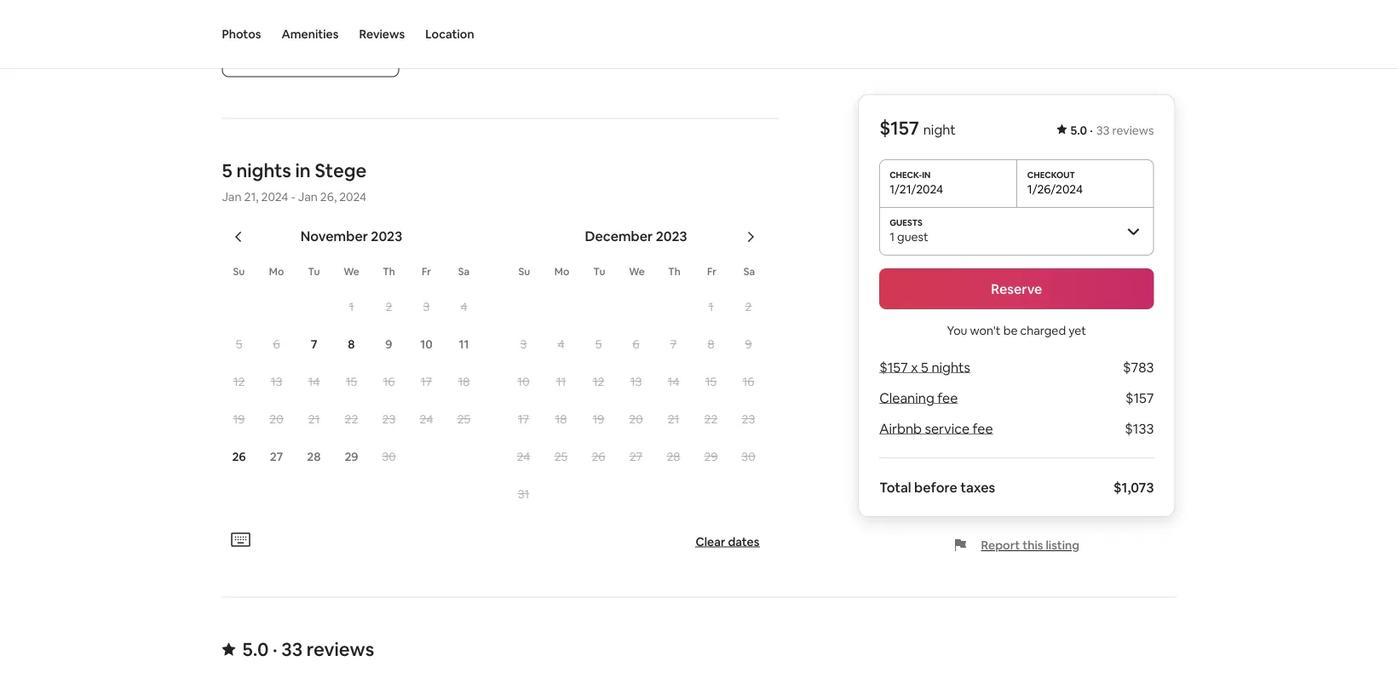 Task type: describe. For each thing, give the bounding box(es) containing it.
clear dates button
[[689, 527, 767, 556]]

guest
[[898, 229, 929, 245]]

1 21 from the left
[[308, 411, 320, 427]]

airbnb service fee button
[[880, 420, 994, 437]]

8 for first 8 button from the right
[[708, 336, 715, 352]]

1 26 button from the left
[[220, 439, 258, 474]]

location button
[[426, 0, 475, 68]]

27 for first 27 button from the left
[[270, 449, 283, 464]]

total
[[880, 479, 912, 496]]

1 23 button from the left
[[370, 401, 408, 437]]

1 vertical spatial 5.0 · 33 reviews
[[243, 638, 374, 662]]

airbnb service fee
[[880, 420, 994, 437]]

1 vertical spatial 25
[[555, 449, 568, 464]]

$157 x 5 nights button
[[880, 358, 971, 376]]

1 horizontal spatial 25 button
[[543, 439, 580, 474]]

1 16 button from the left
[[370, 364, 408, 399]]

1 vertical spatial 11
[[556, 374, 566, 389]]

1 28 button from the left
[[295, 439, 333, 474]]

2 21 button from the left
[[655, 401, 693, 437]]

1 20 button from the left
[[258, 401, 295, 437]]

1 6 from the left
[[273, 336, 280, 352]]

0 horizontal spatial 25
[[457, 411, 471, 427]]

0 horizontal spatial 11
[[459, 336, 469, 352]]

stege
[[315, 159, 367, 183]]

november 2023
[[301, 228, 403, 245]]

report this listing
[[982, 538, 1080, 553]]

29 for second 29 button from the left
[[705, 449, 718, 464]]

23 for 2nd the 23 button
[[742, 411, 756, 427]]

2 jan from the left
[[298, 189, 318, 204]]

2 7 button from the left
[[655, 326, 693, 362]]

$157 for $157 night
[[880, 116, 920, 140]]

0 horizontal spatial 4
[[461, 299, 468, 314]]

1 16 from the left
[[383, 374, 395, 389]]

2 28 from the left
[[667, 449, 681, 464]]

1 vertical spatial reviews
[[307, 638, 374, 662]]

2 th from the left
[[668, 265, 681, 278]]

-
[[291, 189, 296, 204]]

3 for the top 3 button
[[423, 299, 430, 314]]

5 inside 5 nights in stege jan 21, 2024 - jan 26, 2024
[[222, 159, 232, 183]]

$783
[[1123, 358, 1155, 376]]

0 vertical spatial 33
[[1097, 122, 1110, 138]]

0 horizontal spatial 11 button
[[445, 326, 483, 362]]

0 vertical spatial 24 button
[[408, 401, 445, 437]]

clear
[[696, 534, 726, 549]]

reserve
[[992, 280, 1043, 297]]

0 vertical spatial 5.0 · 33 reviews
[[1071, 122, 1155, 138]]

service
[[925, 420, 970, 437]]

cleaning
[[880, 389, 935, 407]]

1 vertical spatial 33
[[282, 638, 303, 662]]

18 for leftmost 18 button
[[458, 374, 470, 389]]

1 vertical spatial 24
[[517, 449, 531, 464]]

total before taxes
[[880, 479, 996, 496]]

1 vertical spatial 17 button
[[505, 401, 543, 437]]

this
[[1023, 538, 1044, 553]]

1 tu from the left
[[308, 265, 320, 278]]

1 vertical spatial ·
[[273, 638, 278, 662]]

3 for 3 button to the bottom
[[520, 336, 527, 352]]

1 for december 2023
[[709, 299, 714, 314]]

2 20 button from the left
[[618, 401, 655, 437]]

cleaning fee button
[[880, 389, 958, 407]]

1 horizontal spatial reviews
[[1113, 122, 1155, 138]]

1 20 from the left
[[270, 411, 284, 427]]

amenities
[[282, 26, 339, 42]]

0 vertical spatial 10
[[420, 336, 433, 352]]

cleaning fee
[[880, 389, 958, 407]]

0 vertical spatial 17 button
[[408, 364, 445, 399]]

2 26 button from the left
[[580, 439, 618, 474]]

1 9 button from the left
[[370, 326, 408, 362]]

$157 for $157
[[1126, 389, 1155, 407]]

0 horizontal spatial 18 button
[[445, 364, 483, 399]]

0 vertical spatial 4 button
[[445, 289, 483, 324]]

1 14 button from the left
[[295, 364, 333, 399]]

26,
[[320, 189, 337, 204]]

2 13 from the left
[[630, 374, 642, 389]]

0 vertical spatial 24
[[420, 411, 433, 427]]

1 mo from the left
[[269, 265, 284, 278]]

21,
[[244, 189, 259, 204]]

31
[[518, 486, 530, 502]]

won't
[[970, 323, 1001, 338]]

1 horizontal spatial 17
[[518, 411, 530, 427]]

22 for 2nd 22 button from right
[[345, 411, 358, 427]]

1 horizontal spatial 10 button
[[505, 364, 543, 399]]

1 guest button
[[880, 207, 1155, 255]]

30 for 2nd 30 button from left
[[742, 449, 756, 464]]

1 2024 from the left
[[261, 189, 289, 204]]

2 we from the left
[[629, 265, 645, 278]]

1 horizontal spatial 4
[[558, 336, 565, 352]]

december
[[585, 228, 653, 245]]

x
[[911, 358, 919, 376]]

1 inside dropdown button
[[890, 229, 895, 245]]

1 vertical spatial 3 button
[[505, 326, 543, 362]]

1 30 button from the left
[[370, 439, 408, 474]]

1 su from the left
[[233, 265, 245, 278]]

be
[[1004, 323, 1018, 338]]

0 vertical spatial 3 button
[[408, 289, 445, 324]]

november
[[301, 228, 368, 245]]

0 vertical spatial ·
[[1090, 122, 1093, 138]]

2 su from the left
[[519, 265, 531, 278]]

18 for rightmost 18 button
[[555, 411, 567, 427]]

1 horizontal spatial 18 button
[[543, 401, 580, 437]]

1 guest
[[890, 229, 929, 245]]

2 mo from the left
[[555, 265, 570, 278]]

2 13 button from the left
[[618, 364, 655, 399]]

1 8 button from the left
[[333, 326, 370, 362]]

2 button for november 2023
[[370, 289, 408, 324]]

listing
[[1046, 538, 1080, 553]]

2 6 from the left
[[633, 336, 640, 352]]

location
[[426, 26, 475, 42]]

1 13 from the left
[[271, 374, 282, 389]]

2 fr from the left
[[708, 265, 717, 278]]

1 19 button from the left
[[220, 401, 258, 437]]

1 horizontal spatial nights
[[932, 358, 971, 376]]

reviews
[[359, 26, 405, 42]]

2 2024 from the left
[[339, 189, 367, 204]]

$157 night
[[880, 116, 956, 140]]

1 vertical spatial 5.0
[[243, 638, 269, 662]]

2 sa from the left
[[744, 265, 755, 278]]

0 vertical spatial 17
[[421, 374, 432, 389]]



Task type: locate. For each thing, give the bounding box(es) containing it.
29 for 2nd 29 button from right
[[345, 449, 359, 464]]

1 12 button from the left
[[220, 364, 258, 399]]

2023 right december
[[656, 228, 688, 245]]

1 7 button from the left
[[295, 326, 333, 362]]

fr
[[422, 265, 431, 278], [708, 265, 717, 278]]

2 button for december 2023
[[730, 289, 768, 324]]

1 horizontal spatial 5.0
[[1071, 122, 1088, 138]]

16
[[383, 374, 395, 389], [743, 374, 755, 389]]

1 horizontal spatial 12 button
[[580, 364, 618, 399]]

1 horizontal spatial 29 button
[[693, 439, 730, 474]]

1 horizontal spatial 14
[[668, 374, 680, 389]]

5 nights in stege jan 21, 2024 - jan 26, 2024
[[222, 159, 367, 204]]

you won't be charged yet
[[948, 323, 1087, 338]]

1 22 from the left
[[345, 411, 358, 427]]

1 horizontal spatial 5 button
[[580, 326, 618, 362]]

2 15 from the left
[[706, 374, 717, 389]]

14 for 2nd 14 button from the right
[[308, 374, 320, 389]]

2 27 from the left
[[630, 449, 643, 464]]

1 23 from the left
[[382, 411, 396, 427]]

19
[[233, 411, 245, 427], [593, 411, 605, 427]]

26
[[232, 449, 246, 464], [592, 449, 606, 464]]

1 horizontal spatial 26
[[592, 449, 606, 464]]

nights
[[236, 159, 291, 183], [932, 358, 971, 376]]

1 2023 from the left
[[371, 228, 403, 245]]

2 2 button from the left
[[730, 289, 768, 324]]

airbnb
[[880, 420, 922, 437]]

reviews button
[[359, 0, 405, 68]]

1 fr from the left
[[422, 265, 431, 278]]

6 button
[[258, 326, 295, 362], [618, 326, 655, 362]]

1/21/2024
[[890, 182, 944, 197]]

2 1 button from the left
[[693, 289, 730, 324]]

0 horizontal spatial 25 button
[[445, 401, 483, 437]]

1 horizontal spatial 6
[[633, 336, 640, 352]]

2 23 button from the left
[[730, 401, 768, 437]]

1 horizontal spatial 11 button
[[543, 364, 580, 399]]

2 29 from the left
[[705, 449, 718, 464]]

2 12 button from the left
[[580, 364, 618, 399]]

15 for 2nd 15 button from left
[[706, 374, 717, 389]]

1 we from the left
[[344, 265, 360, 278]]

5 button
[[220, 326, 258, 362], [580, 326, 618, 362]]

2
[[386, 299, 392, 314], [745, 299, 752, 314]]

26 for second 26 button from the right
[[232, 449, 246, 464]]

0 horizontal spatial 20 button
[[258, 401, 295, 437]]

before
[[915, 479, 958, 496]]

10
[[420, 336, 433, 352], [518, 374, 530, 389]]

0 horizontal spatial 1
[[349, 299, 354, 314]]

0 horizontal spatial 8
[[348, 336, 355, 352]]

17 button
[[408, 364, 445, 399], [505, 401, 543, 437]]

1 horizontal spatial 16
[[743, 374, 755, 389]]

2 8 from the left
[[708, 336, 715, 352]]

1 horizontal spatial 18
[[555, 411, 567, 427]]

30 for 2nd 30 button from right
[[382, 449, 396, 464]]

amenities button
[[282, 0, 339, 68]]

0 vertical spatial 25 button
[[445, 401, 483, 437]]

0 horizontal spatial 2024
[[261, 189, 289, 204]]

2 button
[[370, 289, 408, 324], [730, 289, 768, 324]]

$157 left night
[[880, 116, 920, 140]]

$133
[[1125, 420, 1155, 437]]

you
[[948, 323, 968, 338]]

22 button
[[333, 401, 370, 437], [693, 401, 730, 437]]

1 vertical spatial fee
[[973, 420, 994, 437]]

1 sa from the left
[[458, 265, 470, 278]]

clear dates
[[696, 534, 760, 549]]

2 9 from the left
[[745, 336, 752, 352]]

2024
[[261, 189, 289, 204], [339, 189, 367, 204]]

20
[[270, 411, 284, 427], [629, 411, 643, 427]]

2 30 button from the left
[[730, 439, 768, 474]]

1 12 from the left
[[233, 374, 245, 389]]

2 19 button from the left
[[580, 401, 618, 437]]

0 horizontal spatial 14 button
[[295, 364, 333, 399]]

1 5 button from the left
[[220, 326, 258, 362]]

1 2 button from the left
[[370, 289, 408, 324]]

charged
[[1021, 323, 1066, 338]]

1 horizontal spatial 4 button
[[543, 326, 580, 362]]

1 27 from the left
[[270, 449, 283, 464]]

0 horizontal spatial nights
[[236, 159, 291, 183]]

1 vertical spatial 17
[[518, 411, 530, 427]]

28 button
[[295, 439, 333, 474], [655, 439, 693, 474]]

fee
[[938, 389, 958, 407], [973, 420, 994, 437]]

0 vertical spatial $157
[[880, 116, 920, 140]]

1 button for november 2023
[[333, 289, 370, 324]]

2 5 button from the left
[[580, 326, 618, 362]]

1 horizontal spatial 2023
[[656, 228, 688, 245]]

1 vertical spatial 10 button
[[505, 364, 543, 399]]

1 horizontal spatial 17 button
[[505, 401, 543, 437]]

0 horizontal spatial 12 button
[[220, 364, 258, 399]]

0 horizontal spatial we
[[344, 265, 360, 278]]

report
[[982, 538, 1021, 553]]

night
[[924, 121, 956, 138]]

1 15 from the left
[[346, 374, 357, 389]]

1 horizontal spatial tu
[[594, 265, 606, 278]]

2 29 button from the left
[[693, 439, 730, 474]]

1 19 from the left
[[233, 411, 245, 427]]

12 for first 12 button from the left
[[233, 374, 245, 389]]

1 horizontal spatial 20 button
[[618, 401, 655, 437]]

0 horizontal spatial reviews
[[307, 638, 374, 662]]

18
[[458, 374, 470, 389], [555, 411, 567, 427]]

20 button
[[258, 401, 295, 437], [618, 401, 655, 437]]

1 vertical spatial 11 button
[[543, 364, 580, 399]]

1 7 from the left
[[311, 336, 317, 352]]

1 15 button from the left
[[333, 364, 370, 399]]

0 horizontal spatial fr
[[422, 265, 431, 278]]

18 button
[[445, 364, 483, 399], [543, 401, 580, 437]]

4
[[461, 299, 468, 314], [558, 336, 565, 352]]

0 horizontal spatial 29
[[345, 449, 359, 464]]

1 horizontal spatial 24 button
[[505, 439, 543, 474]]

13
[[271, 374, 282, 389], [630, 374, 642, 389]]

0 vertical spatial 10 button
[[408, 326, 445, 362]]

1 horizontal spatial 14 button
[[655, 364, 693, 399]]

1 horizontal spatial 30
[[742, 449, 756, 464]]

1 horizontal spatial fr
[[708, 265, 717, 278]]

1 horizontal spatial 19
[[593, 411, 605, 427]]

1 horizontal spatial sa
[[744, 265, 755, 278]]

1 horizontal spatial 26 button
[[580, 439, 618, 474]]

0 vertical spatial 5.0
[[1071, 122, 1088, 138]]

15
[[346, 374, 357, 389], [706, 374, 717, 389]]

0 horizontal spatial 2 button
[[370, 289, 408, 324]]

1 th from the left
[[383, 265, 395, 278]]

2 22 button from the left
[[693, 401, 730, 437]]

1 27 button from the left
[[258, 439, 295, 474]]

th down december 2023 at the left top of the page
[[668, 265, 681, 278]]

0 horizontal spatial 2
[[386, 299, 392, 314]]

21
[[308, 411, 320, 427], [668, 411, 680, 427]]

1 2 from the left
[[386, 299, 392, 314]]

1 29 button from the left
[[333, 439, 370, 474]]

2 14 button from the left
[[655, 364, 693, 399]]

19 for second 19 "button"
[[593, 411, 605, 427]]

2 22 from the left
[[705, 411, 718, 427]]

29
[[345, 449, 359, 464], [705, 449, 718, 464]]

2 9 button from the left
[[730, 326, 768, 362]]

10 button
[[408, 326, 445, 362], [505, 364, 543, 399]]

2023 for november 2023
[[371, 228, 403, 245]]

24 button
[[408, 401, 445, 437], [505, 439, 543, 474]]

0 horizontal spatial 5 button
[[220, 326, 258, 362]]

1 horizontal spatial 11
[[556, 374, 566, 389]]

7 for second 7 button from left
[[671, 336, 677, 352]]

1 30 from the left
[[382, 449, 396, 464]]

report this listing button
[[954, 538, 1080, 553]]

taxes
[[961, 479, 996, 496]]

1 horizontal spatial 13
[[630, 374, 642, 389]]

2 27 button from the left
[[618, 439, 655, 474]]

1 6 button from the left
[[258, 326, 295, 362]]

1 horizontal spatial 10
[[518, 374, 530, 389]]

28
[[307, 449, 321, 464], [667, 449, 681, 464]]

2 19 from the left
[[593, 411, 605, 427]]

0 horizontal spatial 19
[[233, 411, 245, 427]]

1 vertical spatial $157
[[880, 358, 908, 376]]

jan right -
[[298, 189, 318, 204]]

14
[[308, 374, 320, 389], [668, 374, 680, 389]]

8
[[348, 336, 355, 352], [708, 336, 715, 352]]

2 26 from the left
[[592, 449, 606, 464]]

1 horizontal spatial 29
[[705, 449, 718, 464]]

11
[[459, 336, 469, 352], [556, 374, 566, 389]]

1 horizontal spatial 23 button
[[730, 401, 768, 437]]

0 horizontal spatial 3
[[423, 299, 430, 314]]

nights right "x"
[[932, 358, 971, 376]]

1 horizontal spatial 2 button
[[730, 289, 768, 324]]

8 for second 8 button from the right
[[348, 336, 355, 352]]

26 button
[[220, 439, 258, 474], [580, 439, 618, 474]]

2 tu from the left
[[594, 265, 606, 278]]

17
[[421, 374, 432, 389], [518, 411, 530, 427]]

0 horizontal spatial sa
[[458, 265, 470, 278]]

1 9 from the left
[[386, 336, 393, 352]]

1 horizontal spatial 22 button
[[693, 401, 730, 437]]

19 for 2nd 19 "button" from right
[[233, 411, 245, 427]]

23
[[382, 411, 396, 427], [742, 411, 756, 427]]

1 26 from the left
[[232, 449, 246, 464]]

0 horizontal spatial 21 button
[[295, 401, 333, 437]]

2 6 button from the left
[[618, 326, 655, 362]]

1 vertical spatial 18
[[555, 411, 567, 427]]

$157 for $157 x 5 nights
[[880, 358, 908, 376]]

2 28 button from the left
[[655, 439, 693, 474]]

1 vertical spatial 10
[[518, 374, 530, 389]]

1/26/2024
[[1028, 182, 1083, 197]]

1 horizontal spatial 24
[[517, 449, 531, 464]]

2023 for december 2023
[[656, 228, 688, 245]]

yet
[[1069, 323, 1087, 338]]

in
[[295, 159, 311, 183]]

0 horizontal spatial 27 button
[[258, 439, 295, 474]]

1 horizontal spatial 7 button
[[655, 326, 693, 362]]

$157
[[880, 116, 920, 140], [880, 358, 908, 376], [1126, 389, 1155, 407]]

$157 left "x"
[[880, 358, 908, 376]]

22
[[345, 411, 358, 427], [705, 411, 718, 427]]

21 button
[[295, 401, 333, 437], [655, 401, 693, 437]]

1 button for december 2023
[[693, 289, 730, 324]]

nights inside 5 nights in stege jan 21, 2024 - jan 26, 2024
[[236, 159, 291, 183]]

reserve button
[[880, 269, 1155, 309]]

photos button
[[222, 0, 261, 68]]

2 30 from the left
[[742, 449, 756, 464]]

we down december 2023 at the left top of the page
[[629, 265, 645, 278]]

0 horizontal spatial 17
[[421, 374, 432, 389]]

1 vertical spatial 3
[[520, 336, 527, 352]]

photos
[[222, 26, 261, 42]]

2024 left -
[[261, 189, 289, 204]]

2 16 button from the left
[[730, 364, 768, 399]]

1 horizontal spatial 1
[[709, 299, 714, 314]]

1 22 button from the left
[[333, 401, 370, 437]]

2023 right november
[[371, 228, 403, 245]]

1 8 from the left
[[348, 336, 355, 352]]

0 horizontal spatial 16 button
[[370, 364, 408, 399]]

0 horizontal spatial 9
[[386, 336, 393, 352]]

9
[[386, 336, 393, 352], [745, 336, 752, 352]]

23 button
[[370, 401, 408, 437], [730, 401, 768, 437]]

7 for 1st 7 button from left
[[311, 336, 317, 352]]

0 vertical spatial 18 button
[[445, 364, 483, 399]]

2024 right 26,
[[339, 189, 367, 204]]

27 for first 27 button from right
[[630, 449, 643, 464]]

31 button
[[505, 476, 543, 512]]

2 14 from the left
[[668, 374, 680, 389]]

0 horizontal spatial 27
[[270, 449, 283, 464]]

0 vertical spatial fee
[[938, 389, 958, 407]]

nights up 21, at the left top of page
[[236, 159, 291, 183]]

1 14 from the left
[[308, 374, 320, 389]]

jan left 21, at the left top of page
[[222, 189, 242, 204]]

12
[[233, 374, 245, 389], [593, 374, 605, 389]]

1 13 button from the left
[[258, 364, 295, 399]]

27 button
[[258, 439, 295, 474], [618, 439, 655, 474]]

15 for second 15 button from the right
[[346, 374, 357, 389]]

22 for first 22 button from the right
[[705, 411, 718, 427]]

tu down november
[[308, 265, 320, 278]]

0 horizontal spatial 10 button
[[408, 326, 445, 362]]

dates
[[728, 534, 760, 549]]

2 15 button from the left
[[693, 364, 730, 399]]

fee right service
[[973, 420, 994, 437]]

1 1 button from the left
[[333, 289, 370, 324]]

1 for november 2023
[[349, 299, 354, 314]]

0 horizontal spatial 5.0
[[243, 638, 269, 662]]

$157 up $133
[[1126, 389, 1155, 407]]

1 horizontal spatial 12
[[593, 374, 605, 389]]

·
[[1090, 122, 1093, 138], [273, 638, 278, 662]]

6
[[273, 336, 280, 352], [633, 336, 640, 352]]

1 28 from the left
[[307, 449, 321, 464]]

1 horizontal spatial 23
[[742, 411, 756, 427]]

2 2023 from the left
[[656, 228, 688, 245]]

1 21 button from the left
[[295, 401, 333, 437]]

2 23 from the left
[[742, 411, 756, 427]]

1 vertical spatial 25 button
[[543, 439, 580, 474]]

0 horizontal spatial mo
[[269, 265, 284, 278]]

9 button
[[370, 326, 408, 362], [730, 326, 768, 362]]

tu down december
[[594, 265, 606, 278]]

fee up service
[[938, 389, 958, 407]]

30 button
[[370, 439, 408, 474], [730, 439, 768, 474]]

25
[[457, 411, 471, 427], [555, 449, 568, 464]]

2 for november 2023
[[386, 299, 392, 314]]

tu
[[308, 265, 320, 278], [594, 265, 606, 278]]

2 12 from the left
[[593, 374, 605, 389]]

0 horizontal spatial 4 button
[[445, 289, 483, 324]]

14 for second 14 button from the left
[[668, 374, 680, 389]]

11 button
[[445, 326, 483, 362], [543, 364, 580, 399]]

0 horizontal spatial 10
[[420, 336, 433, 352]]

1 horizontal spatial 5.0 · 33 reviews
[[1071, 122, 1155, 138]]

0 horizontal spatial fee
[[938, 389, 958, 407]]

2 for december 2023
[[745, 299, 752, 314]]

0 horizontal spatial 24
[[420, 411, 433, 427]]

we
[[344, 265, 360, 278], [629, 265, 645, 278]]

2 8 button from the left
[[693, 326, 730, 362]]

1
[[890, 229, 895, 245], [349, 299, 354, 314], [709, 299, 714, 314]]

th down november 2023
[[383, 265, 395, 278]]

1 jan from the left
[[222, 189, 242, 204]]

2 21 from the left
[[668, 411, 680, 427]]

5
[[222, 159, 232, 183], [236, 336, 242, 352], [596, 336, 602, 352], [922, 358, 929, 376]]

2 horizontal spatial 1
[[890, 229, 895, 245]]

2 20 from the left
[[629, 411, 643, 427]]

december 2023
[[585, 228, 688, 245]]

0 horizontal spatial 8 button
[[333, 326, 370, 362]]

25 button
[[445, 401, 483, 437], [543, 439, 580, 474]]

26 for first 26 button from right
[[592, 449, 606, 464]]

0 horizontal spatial 23
[[382, 411, 396, 427]]

2 2 from the left
[[745, 299, 752, 314]]

2 16 from the left
[[743, 374, 755, 389]]

calendar application
[[202, 209, 1352, 527]]

1 horizontal spatial 21
[[668, 411, 680, 427]]

24
[[420, 411, 433, 427], [517, 449, 531, 464]]

$157 x 5 nights
[[880, 358, 971, 376]]

we down november 2023
[[344, 265, 360, 278]]

1 vertical spatial 18 button
[[543, 401, 580, 437]]

1 horizontal spatial fee
[[973, 420, 994, 437]]

1 29 from the left
[[345, 449, 359, 464]]

8 button
[[333, 326, 370, 362], [693, 326, 730, 362]]

0 vertical spatial 11
[[459, 336, 469, 352]]

0 horizontal spatial tu
[[308, 265, 320, 278]]

23 for 1st the 23 button from the left
[[382, 411, 396, 427]]

1 horizontal spatial 15 button
[[693, 364, 730, 399]]

$1,073
[[1114, 479, 1155, 496]]

12 for first 12 button from the right
[[593, 374, 605, 389]]

13 button
[[258, 364, 295, 399], [618, 364, 655, 399]]

2 7 from the left
[[671, 336, 677, 352]]



Task type: vqa. For each thing, say whether or not it's contained in the screenshot.


